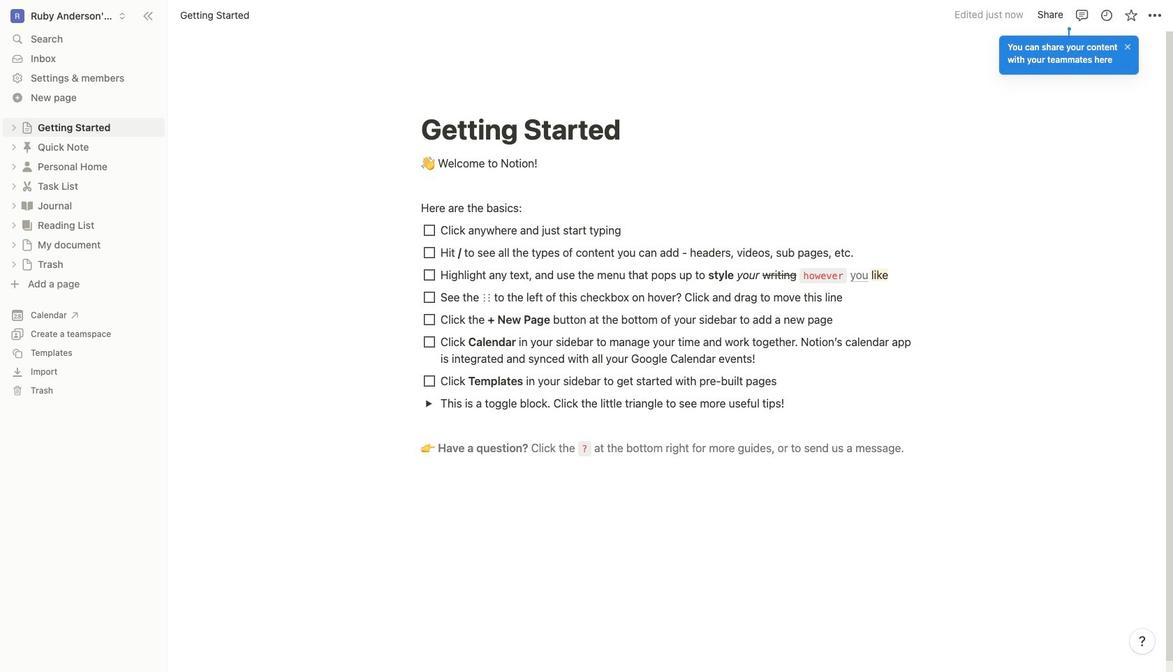 Task type: locate. For each thing, give the bounding box(es) containing it.
close sidebar image
[[142, 10, 154, 21]]

👉 image
[[421, 439, 435, 457]]

👋 image
[[421, 154, 435, 172]]

open image
[[10, 143, 18, 151], [10, 201, 18, 210], [10, 221, 18, 229], [10, 241, 18, 249]]

open image
[[10, 123, 18, 132], [10, 162, 18, 171], [10, 182, 18, 190], [10, 260, 18, 268], [425, 400, 433, 407]]

change page icon image
[[21, 121, 34, 134], [20, 140, 34, 154], [20, 160, 34, 174], [20, 179, 34, 193], [20, 199, 34, 213], [20, 218, 34, 232], [21, 238, 34, 251], [21, 258, 34, 271]]

favorite image
[[1124, 8, 1138, 22]]

2 open image from the top
[[10, 201, 18, 210]]



Task type: vqa. For each thing, say whether or not it's contained in the screenshot.
SEARCH icon
no



Task type: describe. For each thing, give the bounding box(es) containing it.
1 open image from the top
[[10, 143, 18, 151]]

4 open image from the top
[[10, 241, 18, 249]]

updates image
[[1099, 8, 1113, 22]]

comments image
[[1075, 8, 1089, 22]]

3 open image from the top
[[10, 221, 18, 229]]



